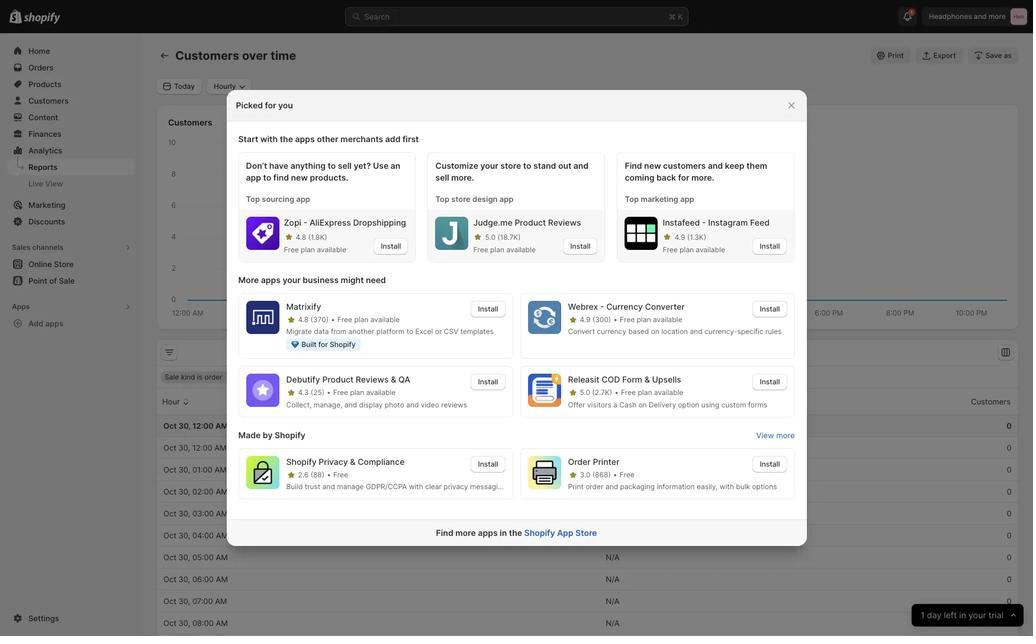 Task type: locate. For each thing, give the bounding box(es) containing it.
install up forms
[[760, 377, 780, 386]]

(18.7k)
[[498, 233, 521, 241]]

0 for oct 30, 08:00 am
[[1007, 618, 1012, 628]]

plan for (18.7k)
[[490, 245, 505, 254]]

free plan available for (2.7k)
[[621, 388, 684, 397]]

2 horizontal spatial is
[[395, 373, 400, 381]]

oct 30, 04:00 am
[[163, 531, 228, 540]]

0 for oct 30, 07:00 am
[[1007, 596, 1012, 606]]

install for debutify product reviews & qa
[[478, 377, 498, 386]]

1 vertical spatial new
[[291, 172, 308, 182]]

n/a for oct 30, 07:00 am
[[606, 596, 620, 606]]

0 vertical spatial reviews
[[548, 217, 581, 227]]

install button for order printer
[[753, 456, 788, 473]]

(300)
[[593, 315, 611, 324]]

1 vertical spatial 4.8
[[298, 315, 309, 324]]

2 vertical spatial customers
[[972, 397, 1011, 406]]

customers button
[[958, 390, 1013, 413]]

oct left 04:00
[[163, 531, 176, 540]]

12:00 for n/a
[[192, 443, 212, 453]]

1 vertical spatial product
[[322, 374, 354, 385]]

new inside find new customers and keep them coming back for more.
[[645, 160, 661, 170]]

platform
[[377, 327, 405, 336]]

0 horizontal spatial for
[[265, 100, 276, 110]]

free plan available down 5.0 (18.7k)
[[474, 245, 536, 254]]

5.0 (2.7k)
[[580, 388, 613, 397]]

store inside customize your store to stand out and sell more.
[[501, 160, 521, 170]]

0 vertical spatial print
[[888, 51, 904, 60]]

install button up rules
[[753, 301, 788, 317]]

and right out
[[574, 160, 589, 170]]

& right form
[[645, 374, 650, 385]]

view right live
[[45, 179, 63, 188]]

store left design
[[452, 194, 471, 204]]

print inside picked for you dialog
[[568, 482, 584, 491]]

settings
[[28, 614, 59, 623]]

0 vertical spatial sell
[[338, 160, 352, 170]]

cash
[[620, 400, 637, 409]]

5.0 for 5.0 (2.7k)
[[580, 388, 591, 397]]

debutify product reviews & qa
[[286, 374, 411, 385]]

am right 05:00
[[216, 553, 228, 562]]

available down "converter"
[[653, 315, 683, 324]]

for
[[265, 100, 276, 110], [678, 172, 690, 182], [319, 340, 328, 349]]

2 more. from the left
[[692, 172, 715, 182]]

print down 3.0
[[568, 482, 584, 491]]

customers inside button
[[972, 397, 1011, 406]]

2 top from the left
[[436, 194, 450, 204]]

more up 'options'
[[777, 431, 795, 440]]

0 horizontal spatial sell
[[338, 160, 352, 170]]

oct left 07:00
[[163, 596, 176, 606]]

4.8 left (1.8k)
[[296, 233, 306, 241]]

manage,
[[314, 400, 343, 409]]

1 vertical spatial customers
[[168, 117, 212, 127]]

find down privacy
[[436, 528, 454, 538]]

9 0 from the top
[[1007, 596, 1012, 606]]

0 horizontal spatial with
[[260, 134, 278, 144]]

2 sale from the left
[[241, 373, 255, 381]]

n/a for oct 30, 02:00 am
[[606, 487, 620, 496]]

0 vertical spatial customers
[[175, 49, 239, 63]]

0 horizontal spatial product
[[322, 374, 354, 385]]

1 vertical spatial 5.0
[[580, 388, 591, 397]]

order
[[568, 457, 591, 467]]

0 vertical spatial 4.9
[[675, 233, 686, 241]]

free plan available down webrex ‑ currency converter link on the top
[[620, 315, 683, 324]]

aliexpress
[[310, 217, 351, 227]]

1 vertical spatial 12:00
[[192, 443, 212, 453]]

find for find new customers and keep them coming back for more.
[[625, 160, 642, 170]]

‑ for aliexpress
[[304, 217, 308, 227]]

2 horizontal spatial ‑
[[703, 217, 706, 227]]

more. down the customers
[[692, 172, 715, 182]]

0 vertical spatial the
[[280, 134, 293, 144]]

0 vertical spatial 4.8
[[296, 233, 306, 241]]

free up from at the bottom
[[338, 315, 352, 324]]

install down templates
[[478, 377, 498, 386]]

0 horizontal spatial top
[[246, 194, 260, 204]]

1 horizontal spatial type
[[378, 373, 393, 381]]

customers
[[175, 49, 239, 63], [168, 117, 212, 127], [972, 397, 1011, 406]]

customers over time
[[175, 49, 296, 63]]

1 vertical spatial more
[[456, 528, 476, 538]]

0 vertical spatial find
[[625, 160, 642, 170]]

instagram
[[709, 217, 748, 227]]

1 horizontal spatial order
[[586, 482, 604, 491]]

print
[[888, 51, 904, 60], [568, 482, 584, 491]]

0 vertical spatial 12:00
[[193, 421, 214, 431]]

type right item
[[274, 373, 289, 381]]

0 vertical spatial on
[[651, 327, 660, 336]]

1 vertical spatial store
[[452, 194, 471, 204]]

0 horizontal spatial reviews
[[356, 374, 389, 385]]

1 horizontal spatial top
[[436, 194, 450, 204]]

1 horizontal spatial for
[[319, 340, 328, 349]]

plan down 4.8 (1.8k)
[[301, 245, 315, 254]]

0 vertical spatial your
[[481, 160, 499, 170]]

don't have anything to sell yet? use an app to find new products.
[[246, 160, 401, 182]]

2 horizontal spatial type
[[644, 397, 660, 406]]

10 0 from the top
[[1007, 618, 1012, 628]]

4.9 up convert
[[580, 315, 591, 324]]

customers for customers button
[[972, 397, 1011, 406]]

find for find more apps in the shopify app store
[[436, 528, 454, 538]]

free for 4.8 (1.8k)
[[284, 245, 299, 254]]

store left stand
[[501, 160, 521, 170]]

1 is from the left
[[197, 373, 203, 381]]

1 horizontal spatial your
[[481, 160, 499, 170]]

0 horizontal spatial on
[[639, 400, 647, 409]]

with
[[260, 134, 278, 144], [409, 482, 423, 491], [720, 482, 734, 491]]

4.9 (1.3k)
[[675, 233, 707, 241]]

1 horizontal spatial is
[[291, 373, 296, 381]]

specific
[[738, 327, 764, 336]]

1 horizontal spatial &
[[391, 374, 396, 385]]

install up templates
[[478, 304, 498, 313]]

0 horizontal spatial sale
[[165, 373, 179, 381]]

install for shopify privacy & compliance
[[478, 460, 498, 468]]

more. inside find new customers and keep them coming back for more.
[[692, 172, 715, 182]]

order inside picked for you dialog
[[586, 482, 604, 491]]

n/a for oct 30, 08:00 am
[[606, 618, 620, 628]]

oct 30, 08:00 am
[[163, 618, 228, 628]]

install button down templates
[[471, 374, 506, 390]]

analytics link
[[7, 142, 135, 159]]

1 horizontal spatial store
[[501, 160, 521, 170]]

1 horizontal spatial customer
[[606, 397, 642, 406]]

0 vertical spatial new
[[645, 160, 661, 170]]

find inside find new customers and keep them coming back for more.
[[625, 160, 642, 170]]

7 0 from the top
[[1007, 553, 1012, 562]]

might
[[341, 275, 364, 285]]

sell inside customize your store to stand out and sell more.
[[436, 172, 449, 182]]

1 vertical spatial the
[[509, 528, 522, 538]]

1 vertical spatial customer
[[606, 397, 642, 406]]

1 horizontal spatial print
[[888, 51, 904, 60]]

0 vertical spatial view
[[45, 179, 63, 188]]

available for (1.3k)
[[696, 245, 726, 254]]

‑ for currency
[[601, 301, 604, 311]]

top down coming
[[625, 194, 639, 204]]

on right cash
[[639, 400, 647, 409]]

3 top from the left
[[625, 194, 639, 204]]

4.8 up migrate
[[298, 315, 309, 324]]

0 horizontal spatial new
[[291, 172, 308, 182]]

2 vertical spatial for
[[319, 340, 328, 349]]

oct 30, 01:00 am
[[163, 465, 227, 474]]

install button
[[374, 238, 408, 254], [564, 238, 598, 254], [753, 238, 787, 254], [471, 301, 506, 317], [753, 301, 788, 317], [471, 374, 506, 390], [753, 374, 788, 390], [471, 456, 506, 473], [753, 456, 788, 473]]

install button down feed
[[753, 238, 787, 254]]

free plan available down (1.3k)
[[663, 245, 726, 254]]

2 0 from the top
[[1007, 443, 1012, 453]]

available for (2.7k)
[[654, 388, 684, 397]]

3 is from the left
[[395, 373, 400, 381]]

picked
[[236, 100, 263, 110]]

data
[[314, 327, 329, 336]]

install up rules
[[760, 304, 780, 313]]

the right in
[[509, 528, 522, 538]]

0 horizontal spatial find
[[436, 528, 454, 538]]

0 vertical spatial customer
[[343, 373, 376, 381]]

1 vertical spatial view
[[757, 431, 775, 440]]

on right based
[[651, 327, 660, 336]]

plan for (1.3k)
[[680, 245, 694, 254]]

print for print order and packaging information easily, with bulk options
[[568, 482, 584, 491]]

0 vertical spatial 5.0
[[485, 233, 496, 241]]

1 vertical spatial print
[[568, 482, 584, 491]]

5.0 down "judge.me"
[[485, 233, 496, 241]]

1 top from the left
[[246, 194, 260, 204]]

8 0 from the top
[[1007, 575, 1012, 584]]

other
[[317, 134, 339, 144]]

made by shopify
[[238, 430, 306, 440]]

customer for customer type
[[606, 397, 642, 406]]

option
[[679, 400, 700, 409]]

custom
[[722, 400, 747, 409]]

currency
[[607, 301, 643, 311]]

1 horizontal spatial 4.9
[[675, 233, 686, 241]]

1 horizontal spatial product
[[515, 217, 546, 227]]

plan down 4.9 (1.3k)
[[680, 245, 694, 254]]

6 0 from the top
[[1007, 531, 1012, 540]]

find up coming
[[625, 160, 642, 170]]

more
[[238, 275, 259, 285]]

view
[[45, 179, 63, 188], [757, 431, 775, 440]]

more. inside customize your store to stand out and sell more.
[[451, 172, 474, 182]]

shopify image
[[24, 12, 61, 24]]

3.0
[[580, 470, 591, 479]]

install button up templates
[[471, 301, 506, 317]]

free for 5.0 (2.7k)
[[621, 388, 636, 397]]

free down webrex ‑ currency converter
[[620, 315, 635, 324]]

sale for sale kind is order
[[165, 373, 179, 381]]

k
[[678, 12, 683, 21]]

customer
[[343, 373, 376, 381], [606, 397, 642, 406]]

2 oct 30, 12:00 am from the top
[[163, 443, 227, 453]]

sell down customize
[[436, 172, 449, 182]]

releasit
[[568, 374, 600, 385]]

home
[[28, 46, 50, 56]]

available for (18.7k)
[[507, 245, 536, 254]]

based
[[629, 327, 649, 336]]

0 vertical spatial more
[[777, 431, 795, 440]]

packaging
[[620, 482, 655, 491]]

sales channels
[[12, 243, 63, 252]]

n/a for oct 30, 12:00 am
[[606, 443, 620, 453]]

hour
[[162, 397, 180, 406]]

currency-
[[705, 327, 738, 336]]

app
[[246, 172, 261, 182], [296, 194, 310, 204], [500, 194, 514, 204], [681, 194, 695, 204]]

with right start at the left top
[[260, 134, 278, 144]]

order down the 3.0 (868)
[[586, 482, 604, 491]]

your left business
[[283, 275, 301, 285]]

plan up based
[[637, 315, 651, 324]]

1 more. from the left
[[451, 172, 474, 182]]

0 horizontal spatial order
[[205, 373, 223, 381]]

for down data
[[319, 340, 328, 349]]

1 vertical spatial 4.9
[[580, 315, 591, 324]]

instafeed
[[663, 217, 700, 227]]

view inside picked for you dialog
[[757, 431, 775, 440]]

order right kind
[[205, 373, 223, 381]]

product for judge.me
[[515, 217, 546, 227]]

keep
[[725, 160, 745, 170]]

1 oct 30, 12:00 am from the top
[[163, 421, 228, 431]]

0 horizontal spatial print
[[568, 482, 584, 491]]

oct down hour
[[163, 421, 177, 431]]

2 horizontal spatial &
[[645, 374, 650, 385]]

install button for webrex ‑ currency converter
[[753, 301, 788, 317]]

for left you
[[265, 100, 276, 110]]

store
[[501, 160, 521, 170], [452, 194, 471, 204]]

new up coming
[[645, 160, 661, 170]]

0 horizontal spatial 5.0
[[485, 233, 496, 241]]

currency
[[597, 327, 627, 336]]

add
[[28, 319, 43, 328]]

on
[[651, 327, 660, 336], [639, 400, 647, 409]]

5.0 down releasit
[[580, 388, 591, 397]]

1 horizontal spatial ‑
[[601, 301, 604, 311]]

1 horizontal spatial sell
[[436, 172, 449, 182]]

1 vertical spatial your
[[283, 275, 301, 285]]

oct left 05:00
[[163, 553, 176, 562]]

3 0 from the top
[[1007, 465, 1012, 474]]

install button for matrixify
[[471, 301, 506, 317]]

0 horizontal spatial more
[[456, 528, 476, 538]]

30, left by
[[251, 421, 263, 431]]

0 vertical spatial for
[[265, 100, 276, 110]]

order printer link
[[568, 456, 746, 468]]

plan for (300)
[[637, 315, 651, 324]]

0 horizontal spatial more.
[[451, 172, 474, 182]]

customer up display
[[343, 373, 376, 381]]

2 horizontal spatial top
[[625, 194, 639, 204]]

app inside don't have anything to sell yet? use an app to find new products.
[[246, 172, 261, 182]]

0 horizontal spatial customer
[[343, 373, 376, 381]]

start
[[238, 134, 258, 144]]

more.
[[451, 172, 474, 182], [692, 172, 715, 182]]

& for reviews
[[391, 374, 396, 385]]

using
[[702, 400, 720, 409]]

0 horizontal spatial your
[[283, 275, 301, 285]]

& right privacy
[[350, 457, 356, 467]]

options
[[753, 482, 777, 491]]

your right customize
[[481, 160, 499, 170]]

1 horizontal spatial reviews
[[548, 217, 581, 227]]

is left product
[[291, 373, 296, 381]]

(25)
[[311, 388, 325, 397]]

app right design
[[500, 194, 514, 204]]

n/a for oct 30, 05:00 am
[[606, 553, 620, 562]]

1 sale from the left
[[165, 373, 179, 381]]

oct 30, 12:00 am for n/a
[[163, 443, 227, 453]]

1 horizontal spatial new
[[645, 160, 661, 170]]

oct up oct 30, 01:00 am
[[163, 443, 176, 453]]

free down debutify product reviews & qa
[[333, 388, 348, 397]]

install down dropshipping
[[381, 241, 401, 250]]

print for print
[[888, 51, 904, 60]]

install
[[381, 241, 401, 250], [571, 241, 591, 250], [760, 241, 780, 250], [478, 304, 498, 313], [760, 304, 780, 313], [478, 377, 498, 386], [760, 377, 780, 386], [478, 460, 498, 468], [760, 460, 780, 468]]

1 horizontal spatial on
[[651, 327, 660, 336]]

1 vertical spatial on
[[639, 400, 647, 409]]

0
[[1007, 421, 1012, 431], [1007, 443, 1012, 453], [1007, 465, 1012, 474], [1007, 487, 1012, 496], [1007, 509, 1012, 518], [1007, 531, 1012, 540], [1007, 553, 1012, 562], [1007, 575, 1012, 584], [1007, 596, 1012, 606], [1007, 618, 1012, 628]]

1 vertical spatial find
[[436, 528, 454, 538]]

offer visitors a cash on delivery option using custom forms
[[568, 400, 768, 409]]

2 horizontal spatial for
[[678, 172, 690, 182]]

export button
[[916, 47, 964, 64]]

debutify
[[286, 374, 320, 385]]

08:00
[[192, 618, 214, 628]]

oct 30, 12:00 am down hour button
[[163, 421, 228, 431]]

4.9 for 4.9 (300)
[[580, 315, 591, 324]]

releasit cod form & upsells link
[[568, 374, 746, 386]]

type inside button
[[644, 397, 660, 406]]

0 horizontal spatial type
[[274, 373, 289, 381]]

item
[[257, 373, 272, 381]]

1 vertical spatial for
[[678, 172, 690, 182]]

0 horizontal spatial store
[[452, 194, 471, 204]]

0 vertical spatial product
[[515, 217, 546, 227]]

to up products.
[[328, 160, 336, 170]]

0 vertical spatial oct 30, 12:00 am
[[163, 421, 228, 431]]

1 vertical spatial oct 30, 12:00 am
[[163, 443, 227, 453]]

install button for releasit cod form & upsells
[[753, 374, 788, 390]]

& for form
[[645, 374, 650, 385]]

0 horizontal spatial ‑
[[304, 217, 308, 227]]

1 horizontal spatial 5.0
[[580, 388, 591, 397]]

view down forms
[[757, 431, 775, 440]]

0 vertical spatial store
[[501, 160, 521, 170]]

export
[[934, 51, 956, 60]]

0 horizontal spatial is
[[197, 373, 203, 381]]

migrate data from another platform to excel or csv templates
[[286, 327, 494, 336]]

instafeed ‑ instagram feed link
[[663, 217, 787, 228]]

is
[[197, 373, 203, 381], [291, 373, 296, 381], [395, 373, 400, 381]]

4 0 from the top
[[1007, 487, 1012, 496]]

to
[[328, 160, 336, 170], [523, 160, 532, 170], [263, 172, 271, 182], [407, 327, 414, 336]]

print inside button
[[888, 51, 904, 60]]

more for view
[[777, 431, 795, 440]]

4.8 for 4.8 (370)
[[298, 315, 309, 324]]

customize
[[436, 160, 479, 170]]

reviews down out
[[548, 217, 581, 227]]

1 vertical spatial reviews
[[356, 374, 389, 385]]

another
[[349, 327, 375, 336]]

customers for customers over time
[[175, 49, 239, 63]]

free plan available up display
[[333, 388, 396, 397]]

30, left 07:00
[[179, 596, 190, 606]]

from
[[331, 327, 347, 336]]

customer inside button
[[606, 397, 642, 406]]

0 horizontal spatial 4.9
[[580, 315, 591, 324]]

1 vertical spatial order
[[586, 482, 604, 491]]

0 horizontal spatial view
[[45, 179, 63, 188]]

am right 08:00
[[216, 618, 228, 628]]

12:00 up 01:00
[[192, 443, 212, 453]]

4.9 down instafeed
[[675, 233, 686, 241]]

5.0 for 5.0 (18.7k)
[[485, 233, 496, 241]]

with left "bulk"
[[720, 482, 734, 491]]

0 for oct 30, 05:00 am
[[1007, 553, 1012, 562]]

free down 4.9 (1.3k)
[[663, 245, 678, 254]]

oct 30, 03:00 am
[[163, 509, 228, 518]]

available for (1.8k)
[[317, 245, 346, 254]]

app down don't
[[246, 172, 261, 182]]

free plan available for (18.7k)
[[474, 245, 536, 254]]

them
[[747, 160, 768, 170]]

first
[[403, 134, 419, 144]]

free plan available up another
[[338, 315, 400, 324]]

privacy
[[444, 482, 468, 491]]

12:00
[[193, 421, 214, 431], [192, 443, 212, 453]]

for down the customers
[[678, 172, 690, 182]]

type for customer type
[[644, 397, 660, 406]]

plan for (2.7k)
[[638, 388, 652, 397]]

1 horizontal spatial view
[[757, 431, 775, 440]]

oct left 06:00
[[163, 575, 176, 584]]

0 vertical spatial order
[[205, 373, 223, 381]]

free plan available down releasit cod form & upsells link
[[621, 388, 684, 397]]

and inside find new customers and keep them coming back for more.
[[708, 160, 723, 170]]

product up (18.7k)
[[515, 217, 546, 227]]

1 horizontal spatial sale
[[241, 373, 255, 381]]

5 0 from the top
[[1007, 509, 1012, 518]]

shopify down from at the bottom
[[330, 340, 356, 349]]

2 is from the left
[[291, 373, 296, 381]]

1 horizontal spatial find
[[625, 160, 642, 170]]

1 horizontal spatial more
[[777, 431, 795, 440]]

1 vertical spatial sell
[[436, 172, 449, 182]]

available down (1.3k)
[[696, 245, 726, 254]]

built for shopify image
[[291, 341, 299, 348]]

add apps button
[[7, 315, 135, 332]]

is right kind
[[197, 373, 203, 381]]

more. down customize
[[451, 172, 474, 182]]

information
[[657, 482, 695, 491]]

oct 30, 11:00 pm
[[236, 421, 299, 431]]

save as button
[[968, 47, 1019, 64]]

print left export button
[[888, 51, 904, 60]]



Task type: vqa. For each thing, say whether or not it's contained in the screenshot.


Task type: describe. For each thing, give the bounding box(es) containing it.
free plan available for (1.8k)
[[284, 245, 346, 254]]

customize your store to stand out and sell more.
[[436, 160, 589, 182]]

use
[[373, 160, 389, 170]]

to left the excel
[[407, 327, 414, 336]]

hour button
[[161, 390, 194, 413]]

reviews for judge.me product reviews
[[548, 217, 581, 227]]

save as
[[986, 51, 1012, 60]]

back
[[657, 172, 676, 182]]

0 for oct 30, 01:00 am
[[1007, 465, 1012, 474]]

and left display
[[345, 400, 357, 409]]

am right "02:00"
[[216, 487, 228, 496]]

webrex ‑ currency converter
[[568, 301, 685, 311]]

1 horizontal spatial the
[[509, 528, 522, 538]]

convert currency based on location and currency-specific rules
[[568, 327, 782, 336]]

debutify product reviews & qa link
[[286, 374, 464, 386]]

install for order printer
[[760, 460, 780, 468]]

available for (300)
[[653, 315, 683, 324]]

30, up oct 30, 01:00 am
[[179, 443, 190, 453]]

n/a for oct 30, 06:00 am
[[606, 575, 620, 584]]

build trust and manage gdpr/ccpa with clear privacy messaging
[[286, 482, 507, 491]]

‑ for instagram
[[703, 217, 706, 227]]

top for don't have anything to sell yet? use an app to find new products.
[[246, 194, 260, 204]]

yet?
[[354, 160, 371, 170]]

product for debutify
[[322, 374, 354, 385]]

customer type is not n/a
[[343, 373, 428, 381]]

install button down dropshipping
[[374, 238, 408, 254]]

live
[[28, 179, 43, 188]]

trust
[[305, 482, 321, 491]]

am right 04:00
[[216, 531, 228, 540]]

am right 07:00
[[215, 596, 227, 606]]

feed
[[751, 217, 770, 227]]

new inside don't have anything to sell yet? use an app to find new products.
[[291, 172, 308, 182]]

am right 06:00
[[216, 575, 228, 584]]

plan for (25)
[[350, 388, 364, 397]]

compliance
[[358, 457, 405, 467]]

0 for oct 30, 04:00 am
[[1007, 531, 1012, 540]]

time
[[271, 49, 296, 63]]

customer for customer type is not n/a
[[343, 373, 376, 381]]

built
[[302, 340, 317, 349]]

add apps
[[28, 319, 63, 328]]

free for 4.9 (300)
[[620, 315, 635, 324]]

app right the sourcing
[[296, 194, 310, 204]]

business
[[303, 275, 339, 285]]

for for you
[[265, 100, 276, 110]]

free for 4.9 (1.3k)
[[663, 245, 678, 254]]

anything
[[291, 160, 326, 170]]

stand
[[534, 160, 556, 170]]

products.
[[310, 172, 349, 182]]

find new customers and keep them coming back for more.
[[625, 160, 768, 182]]

templates
[[461, 327, 494, 336]]

free plan available for (25)
[[333, 388, 396, 397]]

shopify privacy & compliance link
[[286, 456, 464, 468]]

as
[[1004, 51, 1012, 60]]

install for webrex ‑ currency converter
[[760, 304, 780, 313]]

is for sale
[[197, 373, 203, 381]]

view more link
[[757, 431, 795, 440]]

product
[[298, 373, 324, 381]]

and down (868)
[[606, 482, 618, 491]]

shopify up 2.6
[[286, 457, 317, 467]]

am right 01:00
[[215, 465, 227, 474]]

30, left 06:00
[[179, 575, 190, 584]]

30, left 05:00
[[179, 553, 190, 562]]

install button for debutify product reviews & qa
[[471, 374, 506, 390]]

for inside find new customers and keep them coming back for more.
[[678, 172, 690, 182]]

csv
[[444, 327, 459, 336]]

in
[[500, 528, 507, 538]]

(370)
[[311, 315, 329, 324]]

have
[[269, 160, 289, 170]]

sale kind is order
[[165, 373, 223, 381]]

02:00
[[192, 487, 214, 496]]

app
[[557, 528, 574, 538]]

4.8 (1.8k)
[[296, 233, 327, 241]]

excel
[[416, 327, 433, 336]]

free plan available for (370)
[[338, 315, 400, 324]]

your inside customize your store to stand out and sell more.
[[481, 160, 499, 170]]

(1.8k)
[[308, 233, 327, 241]]

(868)
[[593, 470, 611, 479]]

and left video
[[406, 400, 419, 409]]

discounts
[[28, 217, 65, 226]]

out
[[559, 160, 572, 170]]

delivery
[[649, 400, 677, 409]]

free plan available for (1.3k)
[[663, 245, 726, 254]]

free up packaging on the bottom
[[620, 470, 635, 479]]

top for find new customers and keep them coming back for more.
[[625, 194, 639, 204]]

visitors
[[588, 400, 612, 409]]

pm
[[287, 421, 299, 431]]

judge.me
[[474, 217, 513, 227]]

to left find
[[263, 172, 271, 182]]

oct 30, 12:00 am for oct 30, 11:00 pm
[[163, 421, 228, 431]]

plan for (370)
[[354, 315, 369, 324]]

apps left other
[[295, 134, 315, 144]]

more apps your business might need
[[238, 275, 386, 285]]

collect,
[[286, 400, 312, 409]]

free plan available for (300)
[[620, 315, 683, 324]]

top sourcing app
[[246, 194, 310, 204]]

0 for oct 30, 12:00 am
[[1007, 443, 1012, 453]]

sell inside don't have anything to sell yet? use an app to find new products.
[[338, 160, 352, 170]]

zopi ‑ aliexpress dropshipping link
[[284, 217, 408, 228]]

available for (25)
[[366, 388, 396, 397]]

install down feed
[[760, 241, 780, 250]]

available for (370)
[[371, 315, 400, 324]]

manage
[[337, 482, 364, 491]]

0 for oct 30, 06:00 am
[[1007, 575, 1012, 584]]

channels
[[32, 243, 63, 252]]

n/a for oct 30, 01:00 am
[[606, 465, 620, 474]]

install button down judge.me product reviews link
[[564, 238, 598, 254]]

app up instafeed
[[681, 194, 695, 204]]

2.6
[[298, 470, 309, 479]]

and right trust
[[323, 482, 335, 491]]

cod
[[602, 374, 620, 385]]

an
[[391, 160, 401, 170]]

search
[[365, 12, 390, 21]]

am up oct 30, 01:00 am
[[215, 443, 227, 453]]

oct left 03:00
[[163, 509, 176, 518]]

type for customer type is not n/a
[[378, 373, 393, 381]]

4.9 for 4.9 (1.3k)
[[675, 233, 686, 241]]

order printer
[[568, 457, 620, 467]]

releasit cod form & upsells
[[568, 374, 682, 385]]

free for 4.8 (370)
[[338, 315, 352, 324]]

not
[[402, 373, 413, 381]]

1 horizontal spatial with
[[409, 482, 423, 491]]

webrex
[[568, 301, 598, 311]]

for for shopify
[[319, 340, 328, 349]]

migrate
[[286, 327, 312, 336]]

oct left by
[[236, 421, 249, 431]]

shopify app store link
[[525, 528, 597, 538]]

install for matrixify
[[478, 304, 498, 313]]

30, left 01:00
[[179, 465, 190, 474]]

free for 4.3 (25)
[[333, 388, 348, 397]]

top for customize your store to stand out and sell more.
[[436, 194, 450, 204]]

is for customer
[[395, 373, 400, 381]]

30, down hour button
[[179, 421, 191, 431]]

build
[[286, 482, 303, 491]]

shopify privacy & compliance
[[286, 457, 405, 467]]

4.3
[[298, 388, 309, 397]]

discounts link
[[7, 213, 135, 230]]

free for 5.0 (18.7k)
[[474, 245, 489, 254]]

view inside "link"
[[45, 179, 63, 188]]

oct left 01:00
[[163, 465, 176, 474]]

30, left "02:00"
[[179, 487, 190, 496]]

customer type
[[606, 397, 660, 406]]

install button for shopify privacy & compliance
[[471, 456, 506, 473]]

shopify left app
[[525, 528, 555, 538]]

apps left in
[[478, 528, 498, 538]]

coming
[[625, 172, 655, 182]]

video
[[421, 400, 439, 409]]

and right location
[[690, 327, 703, 336]]

4.8 for 4.8 (1.8k)
[[296, 233, 306, 241]]

0 horizontal spatial the
[[280, 134, 293, 144]]

don't
[[246, 160, 267, 170]]

install down judge.me product reviews link
[[571, 241, 591, 250]]

free down shopify privacy & compliance
[[333, 470, 348, 479]]

2 horizontal spatial with
[[720, 482, 734, 491]]

0 for oct 30, 02:00 am
[[1007, 487, 1012, 496]]

to inside customize your store to stand out and sell more.
[[523, 160, 532, 170]]

apps inside button
[[45, 319, 63, 328]]

picked for you
[[236, 100, 293, 110]]

oct left "02:00"
[[163, 487, 176, 496]]

am left made
[[216, 421, 228, 431]]

more for find
[[456, 528, 476, 538]]

install for releasit cod form & upsells
[[760, 377, 780, 386]]

display
[[359, 400, 383, 409]]

kind
[[181, 373, 195, 381]]

30, left 08:00
[[179, 618, 190, 628]]

apps right the more
[[261, 275, 281, 285]]

am right 03:00
[[216, 509, 228, 518]]

reviews
[[441, 400, 467, 409]]

30, left 04:00
[[179, 531, 190, 540]]

form
[[623, 374, 643, 385]]

shopify right by
[[275, 430, 306, 440]]

5.0 (18.7k)
[[485, 233, 521, 241]]

apps button
[[7, 299, 135, 315]]

30, left 03:00
[[179, 509, 190, 518]]

1 0 from the top
[[1007, 421, 1012, 431]]

oct left 08:00
[[163, 618, 176, 628]]

plan for (1.8k)
[[301, 245, 315, 254]]

forms
[[749, 400, 768, 409]]

and inside customize your store to stand out and sell more.
[[574, 160, 589, 170]]

sale for sale item type is product
[[241, 373, 255, 381]]

reviews for debutify product reviews & qa
[[356, 374, 389, 385]]

picked for you dialog
[[0, 90, 1034, 546]]

made
[[238, 430, 261, 440]]

0 for oct 30, 03:00 am
[[1007, 509, 1012, 518]]

apps
[[12, 302, 30, 311]]

zopi ‑ aliexpress dropshipping
[[284, 217, 406, 227]]

sales
[[12, 243, 31, 252]]

0 horizontal spatial &
[[350, 457, 356, 467]]

2.6 (88)
[[298, 470, 325, 479]]

sourcing
[[262, 194, 294, 204]]

12:00 for oct 30, 11:00 pm
[[193, 421, 214, 431]]



